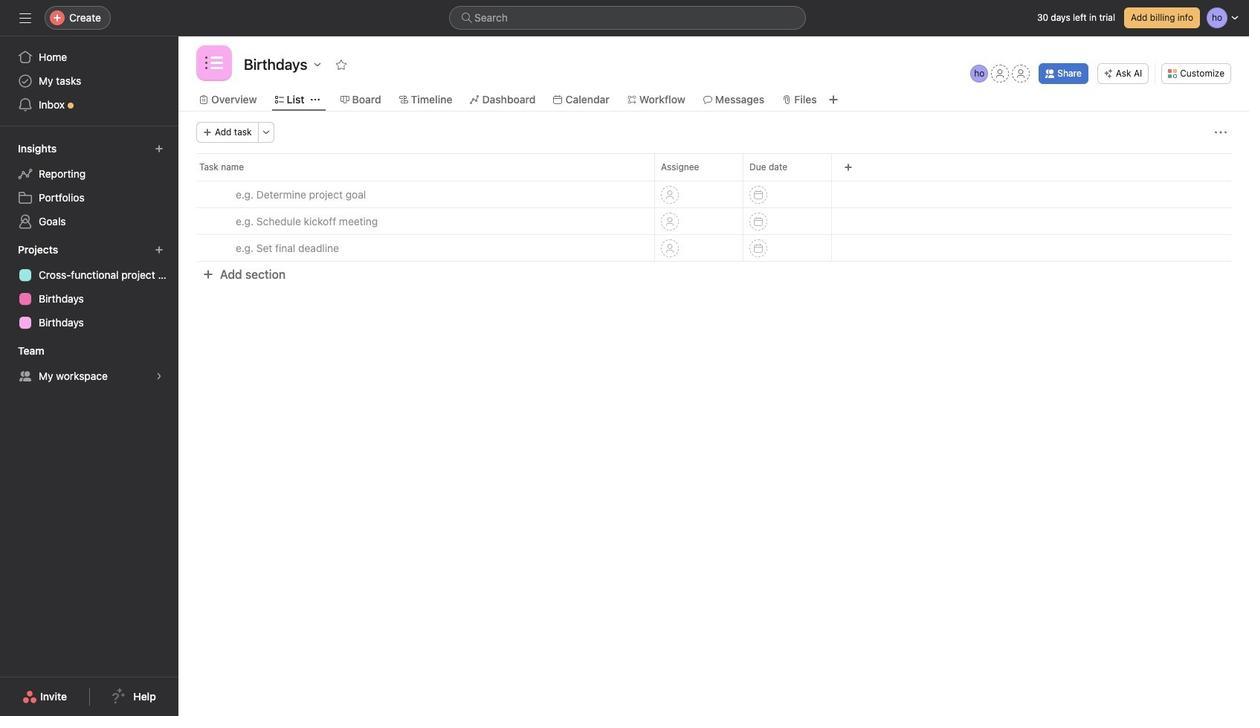 Task type: vqa. For each thing, say whether or not it's contained in the screenshot.
the Projects element
yes



Task type: locate. For each thing, give the bounding box(es) containing it.
list box
[[449, 6, 806, 30]]

more actions image
[[1215, 126, 1227, 138], [261, 128, 270, 137]]

0 horizontal spatial more actions image
[[261, 128, 270, 137]]

1 horizontal spatial more actions image
[[1215, 126, 1227, 138]]

tab actions image
[[311, 95, 319, 104]]

row
[[178, 153, 1249, 181], [196, 180, 1231, 181], [178, 181, 1249, 208], [178, 207, 1249, 235], [178, 234, 1249, 262]]

see details, my workspace image
[[155, 372, 164, 381]]



Task type: describe. For each thing, give the bounding box(es) containing it.
add field image
[[844, 163, 853, 172]]

manage project members image
[[971, 65, 988, 83]]

teams element
[[0, 338, 178, 391]]

list image
[[205, 54, 223, 72]]

new insights image
[[155, 144, 164, 153]]

new project or portfolio image
[[155, 245, 164, 254]]

global element
[[0, 36, 178, 126]]

hide sidebar image
[[19, 12, 31, 24]]

insights element
[[0, 135, 178, 236]]

projects element
[[0, 236, 178, 338]]

add tab image
[[827, 94, 839, 106]]

add to starred image
[[336, 59, 348, 71]]



